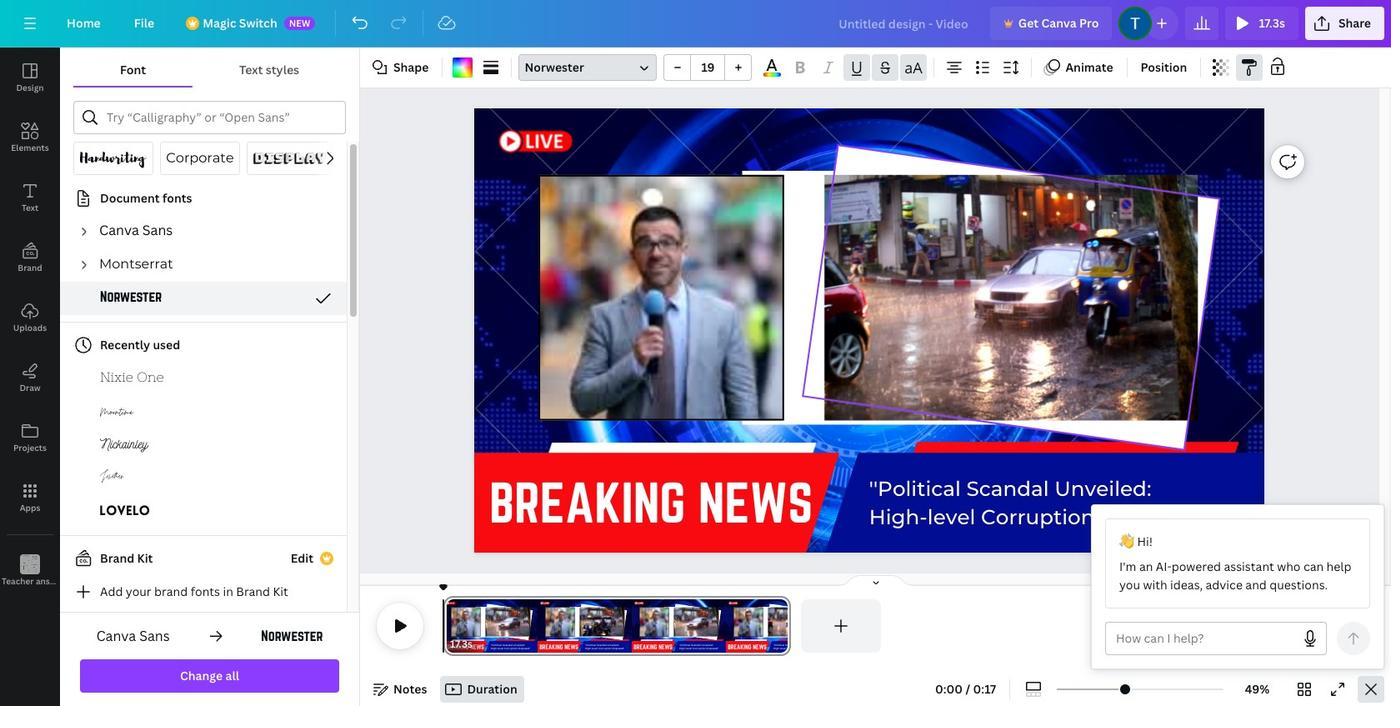 Task type: vqa. For each thing, say whether or not it's contained in the screenshot.
Projects
yes



Task type: locate. For each thing, give the bounding box(es) containing it.
brand up add in the bottom of the page
[[100, 550, 134, 566]]

text
[[239, 62, 263, 78], [22, 202, 38, 213]]

projects
[[13, 442, 47, 453]]

powered
[[1172, 558, 1221, 574]]

;
[[29, 577, 31, 588]]

duration button
[[441, 676, 524, 703]]

position button
[[1134, 54, 1194, 81]]

17.3s left 'share' dropdown button
[[1259, 15, 1285, 31]]

draw
[[20, 382, 41, 393]]

projects button
[[0, 408, 60, 468]]

1 horizontal spatial canva
[[1042, 15, 1077, 31]]

corruption
[[981, 505, 1095, 529]]

2 vertical spatial brand
[[236, 584, 270, 599]]

1 vertical spatial brand
[[100, 550, 134, 566]]

home link
[[53, 7, 114, 40]]

kit up your
[[137, 550, 153, 566]]

0 vertical spatial norwester
[[525, 59, 584, 75]]

brand up uploads button
[[18, 262, 42, 273]]

moontime image
[[100, 402, 135, 422]]

1 vertical spatial 17.3s
[[450, 637, 473, 651]]

1 horizontal spatial text
[[239, 62, 263, 78]]

change all button
[[80, 659, 339, 693]]

brand
[[18, 262, 42, 273], [100, 550, 134, 566], [236, 584, 270, 599]]

answer
[[36, 575, 65, 587]]

fonts down "corporate" image
[[162, 190, 192, 206]]

fonts left in
[[191, 584, 220, 599]]

kit right in
[[273, 584, 288, 599]]

17.3s button left page title text box
[[450, 636, 473, 653]]

canva left sans
[[96, 627, 136, 645]]

shape
[[393, 59, 429, 75]]

elements
[[11, 142, 49, 153]]

magic switch
[[203, 15, 277, 31]]

who
[[1277, 558, 1301, 574]]

design
[[16, 82, 44, 93]]

''political
[[869, 476, 961, 501]]

nickainley image
[[100, 435, 150, 455]]

side panel tab list
[[0, 48, 85, 601]]

get canva pro
[[1018, 15, 1099, 31]]

canva sans
[[96, 627, 170, 645]]

animate
[[1066, 59, 1113, 75]]

49% button
[[1230, 676, 1285, 703]]

i'm
[[1120, 558, 1137, 574]]

brand right in
[[236, 584, 270, 599]]

corporate image
[[167, 148, 233, 168]]

brand kit
[[100, 550, 153, 566]]

1 vertical spatial 17.3s button
[[450, 636, 473, 653]]

norwester
[[525, 59, 584, 75], [261, 628, 323, 644]]

main menu bar
[[0, 0, 1391, 48]]

1 horizontal spatial kit
[[273, 584, 288, 599]]

17.3s
[[1259, 15, 1285, 31], [450, 637, 473, 651]]

0 vertical spatial brand
[[18, 262, 42, 273]]

norwester image
[[100, 288, 162, 308]]

1 horizontal spatial norwester
[[525, 59, 584, 75]]

keys
[[67, 575, 85, 587]]

17.3s left page title text box
[[450, 637, 473, 651]]

0 horizontal spatial kit
[[137, 550, 153, 566]]

display image
[[253, 148, 326, 168]]

notes
[[393, 681, 427, 697]]

17.3s button inside 'main' menu bar
[[1226, 7, 1299, 40]]

17.3s button
[[1226, 7, 1299, 40], [450, 636, 473, 653]]

canva
[[1042, 15, 1077, 31], [96, 627, 136, 645]]

your
[[126, 584, 151, 599]]

text left styles
[[239, 62, 263, 78]]

1 vertical spatial kit
[[273, 584, 288, 599]]

assistant
[[1224, 558, 1274, 574]]

magic
[[203, 15, 236, 31]]

all
[[225, 668, 239, 684]]

text inside button
[[239, 62, 263, 78]]

nixie one image
[[100, 368, 163, 388]]

ideas,
[[1170, 577, 1203, 593]]

brand button
[[0, 228, 60, 288]]

0 horizontal spatial text
[[22, 202, 38, 213]]

Try "Calligraphy" or "Open Sans" search field
[[107, 102, 335, 133]]

0 horizontal spatial brand
[[18, 262, 42, 273]]

draw button
[[0, 348, 60, 408]]

1 vertical spatial text
[[22, 202, 38, 213]]

17.3s button left 'share' dropdown button
[[1226, 7, 1299, 40]]

edit button
[[291, 549, 313, 568]]

''political scandal unveiled: high-level corruption exposed''
[[869, 476, 1198, 529]]

Ask Canva Assistant for help text field
[[1116, 623, 1294, 654]]

1 horizontal spatial brand
[[100, 550, 134, 566]]

brand
[[154, 584, 188, 599]]

recently
[[100, 337, 150, 353]]

share
[[1339, 15, 1371, 31]]

document
[[100, 190, 160, 206]]

design button
[[0, 48, 60, 108]]

teacher answer keys
[[2, 575, 85, 587]]

0 vertical spatial 17.3s
[[1259, 15, 1285, 31]]

0 horizontal spatial norwester
[[261, 628, 323, 644]]

canva sans image
[[100, 222, 173, 242]]

text inside button
[[22, 202, 38, 213]]

1 horizontal spatial 17.3s
[[1259, 15, 1285, 31]]

1 horizontal spatial 17.3s button
[[1226, 7, 1299, 40]]

high-
[[869, 505, 928, 529]]

jonathan image
[[100, 468, 125, 488]]

brand inside button
[[18, 262, 42, 273]]

group
[[664, 54, 752, 81]]

montserrat image
[[100, 255, 173, 275]]

home
[[67, 15, 101, 31]]

level
[[928, 505, 976, 529]]

canva left pro
[[1042, 15, 1077, 31]]

0 horizontal spatial canva
[[96, 627, 136, 645]]

teacher
[[2, 575, 34, 587]]

text up brand button
[[22, 202, 38, 213]]

unveiled:
[[1055, 476, 1152, 501]]

news
[[698, 472, 813, 533]]

notes button
[[367, 676, 434, 703]]

font button
[[73, 54, 193, 86]]

0 vertical spatial 17.3s button
[[1226, 7, 1299, 40]]

0 vertical spatial canva
[[1042, 15, 1077, 31]]

kit
[[137, 550, 153, 566], [273, 584, 288, 599]]

brand for brand kit
[[100, 550, 134, 566]]

hide pages image
[[836, 574, 916, 588]]

fonts
[[162, 190, 192, 206], [191, 584, 220, 599]]

0 vertical spatial fonts
[[162, 190, 192, 206]]

0 vertical spatial text
[[239, 62, 263, 78]]

assistant panel dialog
[[1091, 504, 1385, 669]]

0:00 / 0:17
[[935, 681, 996, 697]]

1 vertical spatial fonts
[[191, 584, 220, 599]]

1 vertical spatial canva
[[96, 627, 136, 645]]



Task type: describe. For each thing, give the bounding box(es) containing it.
ai-
[[1156, 558, 1172, 574]]

and
[[1246, 577, 1267, 593]]

👋
[[1120, 533, 1135, 549]]

get canva pro button
[[990, 7, 1112, 40]]

2 horizontal spatial brand
[[236, 584, 270, 599]]

lovelo image
[[100, 502, 150, 522]]

text for text
[[22, 202, 38, 213]]

1 vertical spatial norwester
[[261, 628, 323, 644]]

in
[[223, 584, 233, 599]]

shape button
[[367, 54, 436, 81]]

change
[[180, 668, 223, 684]]

file
[[134, 15, 154, 31]]

17.3s inside 'button'
[[1259, 15, 1285, 31]]

document fonts
[[100, 190, 192, 206]]

0 horizontal spatial 17.3s
[[450, 637, 473, 651]]

brand for brand
[[18, 262, 42, 273]]

/
[[966, 681, 970, 697]]

share button
[[1305, 7, 1385, 40]]

breaking
[[489, 472, 686, 533]]

apps button
[[0, 468, 60, 528]]

color range image
[[763, 73, 781, 77]]

with
[[1143, 577, 1168, 593]]

change all
[[180, 668, 239, 684]]

uploads
[[13, 322, 47, 333]]

49%
[[1245, 681, 1270, 697]]

file button
[[121, 7, 168, 40]]

animate button
[[1039, 54, 1120, 81]]

used
[[153, 337, 180, 353]]

0:17
[[973, 681, 996, 697]]

duration
[[467, 681, 517, 697]]

text styles
[[239, 62, 299, 78]]

👋 hi!
[[1120, 533, 1153, 549]]

scandal
[[967, 476, 1049, 501]]

sans
[[139, 627, 170, 645]]

0 vertical spatial kit
[[137, 550, 153, 566]]

breaking news
[[489, 472, 813, 533]]

advice
[[1206, 577, 1243, 593]]

#ffffff image
[[453, 58, 473, 78]]

an
[[1139, 558, 1153, 574]]

pro
[[1080, 15, 1099, 31]]

text for text styles
[[239, 62, 263, 78]]

font
[[120, 62, 146, 78]]

edit
[[291, 550, 313, 566]]

exposed''
[[1101, 505, 1198, 529]]

– – number field
[[696, 59, 720, 75]]

text styles button
[[193, 54, 346, 86]]

hi!
[[1137, 533, 1153, 549]]

styles
[[266, 62, 299, 78]]

elements button
[[0, 108, 60, 168]]

Design title text field
[[825, 7, 983, 40]]

position
[[1141, 59, 1187, 75]]

norwester inside popup button
[[525, 59, 584, 75]]

help
[[1327, 558, 1352, 574]]

text button
[[0, 168, 60, 228]]

canva inside button
[[1042, 15, 1077, 31]]

0 horizontal spatial 17.3s button
[[450, 636, 473, 653]]

recently used
[[100, 337, 180, 353]]

0:00
[[935, 681, 963, 697]]

get
[[1018, 15, 1039, 31]]

Page title text field
[[480, 636, 486, 653]]

switch
[[239, 15, 277, 31]]

trimming, end edge slider
[[776, 599, 791, 653]]

apps
[[20, 502, 40, 513]]

new
[[289, 17, 310, 29]]

add
[[100, 584, 123, 599]]

can
[[1304, 558, 1324, 574]]

questions.
[[1270, 577, 1328, 593]]

uploads button
[[0, 288, 60, 348]]

trimming, start edge slider
[[443, 599, 458, 653]]

i'm an ai-powered assistant who can help you with ideas, advice and questions.
[[1120, 558, 1352, 593]]

handwriting image
[[80, 148, 147, 168]]

add your brand fonts in brand kit
[[100, 584, 288, 599]]

norwester button
[[519, 54, 657, 81]]

you
[[1120, 577, 1140, 593]]



